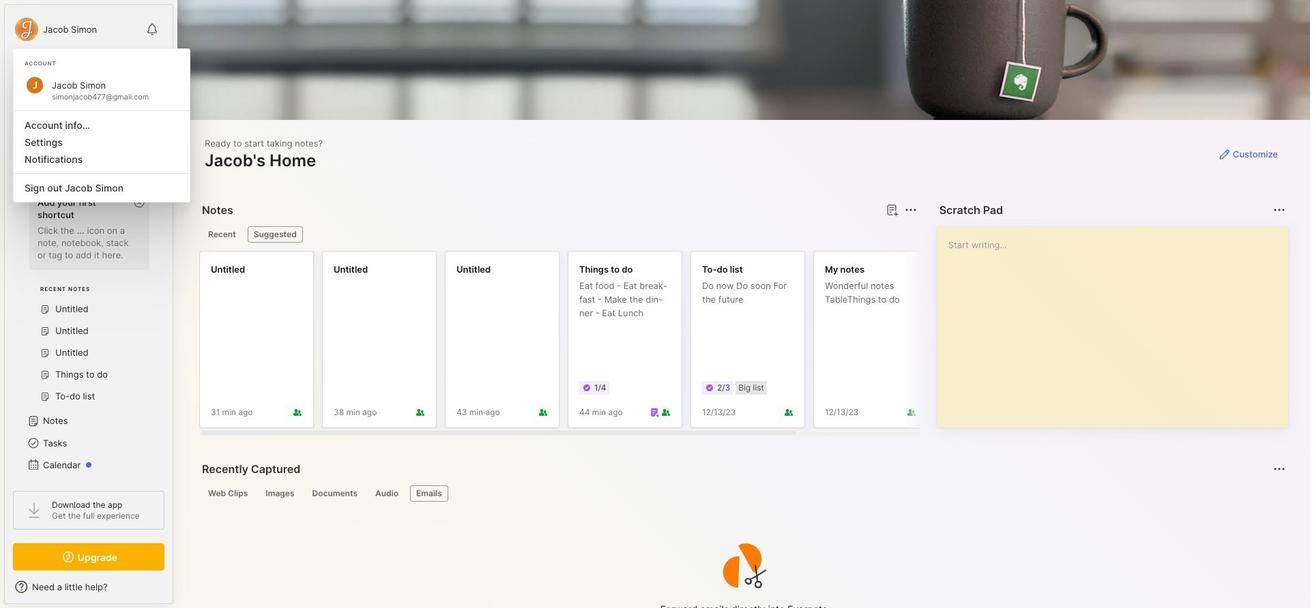 Task type: locate. For each thing, give the bounding box(es) containing it.
click to collapse image
[[172, 584, 183, 600]]

More actions field
[[901, 201, 920, 220], [1270, 201, 1289, 220]]

0 vertical spatial tab list
[[202, 227, 915, 243]]

tab
[[202, 227, 242, 243], [248, 227, 303, 243], [202, 486, 254, 502], [260, 486, 301, 502], [306, 486, 364, 502], [369, 486, 405, 502], [410, 486, 448, 502]]

Account field
[[13, 16, 97, 43]]

0 horizontal spatial more actions field
[[901, 201, 920, 220]]

None search field
[[38, 68, 152, 84]]

dropdown list menu
[[14, 105, 190, 197]]

main element
[[0, 0, 177, 609]]

tree
[[5, 133, 173, 580]]

1 vertical spatial tab list
[[202, 486, 1284, 502]]

1 horizontal spatial more actions field
[[1270, 201, 1289, 220]]

Start writing… text field
[[948, 227, 1288, 417]]

1 more actions field from the left
[[901, 201, 920, 220]]

group
[[13, 185, 156, 416]]

tab list
[[202, 227, 915, 243], [202, 486, 1284, 502]]

WHAT'S NEW field
[[5, 577, 173, 599]]

row group
[[199, 251, 1059, 437]]



Task type: vqa. For each thing, say whether or not it's contained in the screenshot.
the rightmost "thumbnail"
no



Task type: describe. For each thing, give the bounding box(es) containing it.
more actions image
[[1271, 202, 1288, 218]]

none search field inside main element
[[38, 68, 152, 84]]

Search text field
[[38, 70, 152, 83]]

1 tab list from the top
[[202, 227, 915, 243]]

more actions image
[[903, 202, 919, 218]]

2 more actions field from the left
[[1270, 201, 1289, 220]]

tree inside main element
[[5, 133, 173, 580]]

group inside tree
[[13, 185, 156, 416]]

2 tab list from the top
[[202, 486, 1284, 502]]



